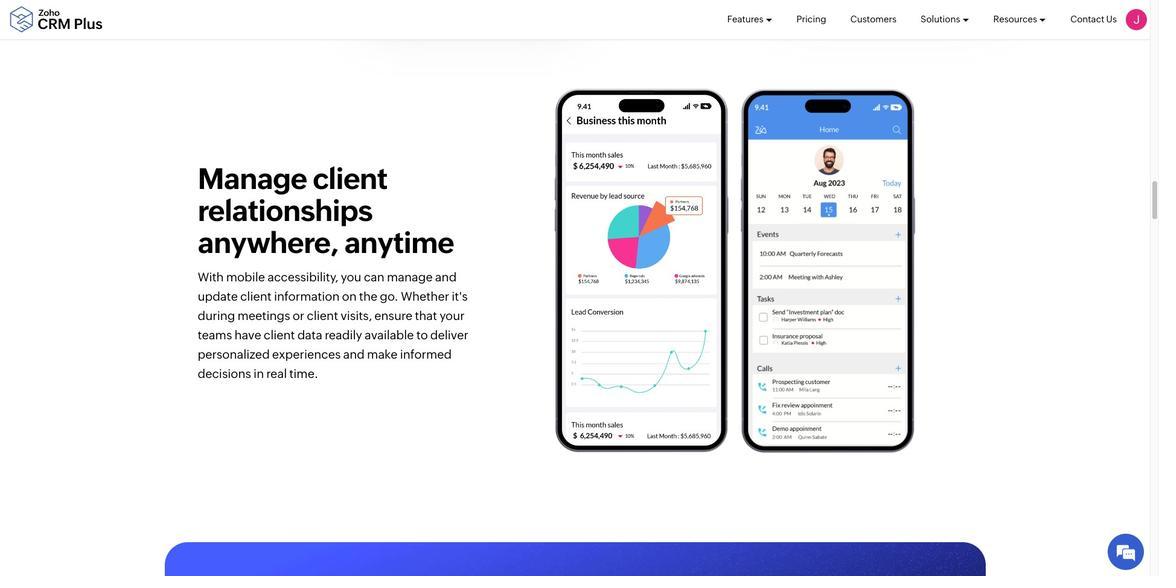 Task type: locate. For each thing, give the bounding box(es) containing it.
features link
[[728, 0, 773, 39]]

visits,
[[341, 309, 372, 323]]

solutions link
[[921, 0, 970, 39]]

anywhere,
[[198, 226, 339, 259]]

and up it's
[[435, 270, 457, 284]]

have
[[235, 328, 261, 342]]

and down readily
[[343, 348, 365, 361]]

to
[[417, 328, 428, 342]]

your
[[440, 309, 465, 323]]

relationships
[[198, 194, 373, 228]]

real
[[267, 367, 287, 381]]

client
[[313, 162, 388, 196], [240, 290, 272, 303], [307, 309, 338, 323], [264, 328, 295, 342]]

whether
[[401, 290, 449, 303]]

and
[[435, 270, 457, 284], [343, 348, 365, 361]]

solutions
[[921, 14, 961, 24]]

contact us
[[1071, 14, 1117, 24]]

teams
[[198, 328, 232, 342]]

ensure
[[375, 309, 413, 323]]

available
[[365, 328, 414, 342]]

with mobile accessibility, you can manage and update client information on the go. whether it's during meetings or client visits, ensure that your teams have client data readily available to deliver personalized experiences and make informed decisions in real time.
[[198, 270, 469, 381]]

client inside manage client relationships anywhere, anytime
[[313, 162, 388, 196]]

can
[[364, 270, 385, 284]]

it's
[[452, 290, 468, 303]]

pricing link
[[797, 0, 827, 39]]

the
[[359, 290, 378, 303]]

customers link
[[851, 0, 897, 39]]

on
[[342, 290, 357, 303]]

accessibility,
[[268, 270, 339, 284]]

or
[[293, 309, 305, 323]]

during
[[198, 309, 235, 323]]

1 vertical spatial and
[[343, 348, 365, 361]]

time.
[[289, 367, 318, 381]]

1 horizontal spatial and
[[435, 270, 457, 284]]

contact
[[1071, 14, 1105, 24]]

manage client relationships anywhere, anytime
[[198, 162, 454, 259]]

zoho crmplus logo image
[[9, 6, 103, 33]]



Task type: describe. For each thing, give the bounding box(es) containing it.
0 horizontal spatial and
[[343, 348, 365, 361]]

readily
[[325, 328, 362, 342]]

you
[[341, 270, 362, 284]]

0 vertical spatial and
[[435, 270, 457, 284]]

data
[[298, 328, 322, 342]]

experiences
[[272, 348, 341, 361]]

resources link
[[994, 0, 1047, 39]]

customers
[[851, 14, 897, 24]]

information
[[274, 290, 340, 303]]

anytime
[[345, 226, 454, 259]]

contact us link
[[1071, 0, 1117, 39]]

mobile
[[226, 270, 265, 284]]

resources
[[994, 14, 1038, 24]]

manage
[[387, 270, 433, 284]]

us
[[1107, 14, 1117, 24]]

features
[[728, 14, 764, 24]]

manage
[[198, 162, 307, 196]]

pricing
[[797, 14, 827, 24]]

in
[[254, 367, 264, 381]]

make
[[367, 348, 398, 361]]

meetings
[[238, 309, 290, 323]]

go.
[[380, 290, 399, 303]]

with
[[198, 270, 224, 284]]

james peterson image
[[1126, 9, 1148, 30]]

update
[[198, 290, 238, 303]]

informed
[[400, 348, 452, 361]]

deliver
[[431, 328, 469, 342]]

personalized
[[198, 348, 270, 361]]

that
[[415, 309, 437, 323]]

decisions
[[198, 367, 251, 381]]



Task type: vqa. For each thing, say whether or not it's contained in the screenshot.
TEAMS
yes



